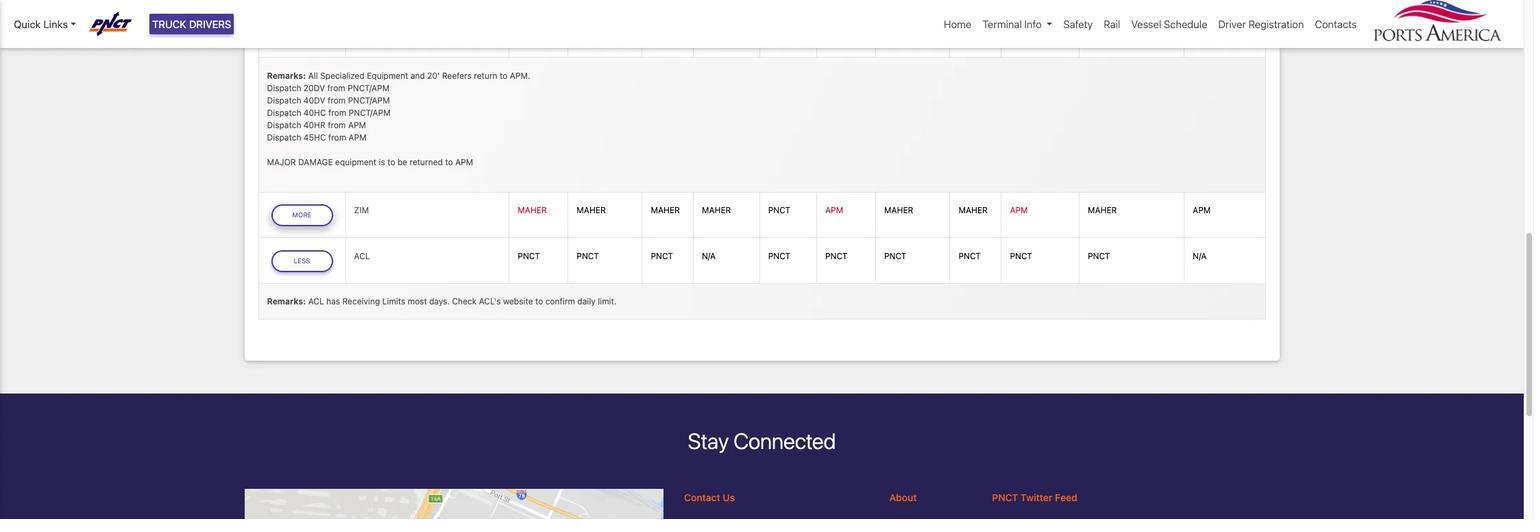 Task type: vqa. For each thing, say whether or not it's contained in the screenshot.
US
yes



Task type: locate. For each thing, give the bounding box(es) containing it.
info
[[1025, 18, 1042, 30]]

quick links link
[[14, 16, 76, 32]]

20dv
[[304, 83, 325, 93]]

n/a
[[702, 251, 716, 261], [1193, 251, 1207, 261]]

rail link
[[1099, 11, 1126, 37]]

contacts link
[[1310, 11, 1363, 37]]

connected
[[734, 428, 836, 454]]

pnct/apm
[[348, 83, 390, 93], [348, 95, 390, 105], [349, 108, 391, 118]]

driver registration
[[1219, 18, 1305, 30]]

1 n/a from the left
[[702, 251, 716, 261]]

twitter
[[1021, 491, 1053, 503]]

remarks:
[[267, 70, 306, 81], [267, 296, 306, 307]]

20'
[[428, 70, 440, 81]]

truck
[[152, 18, 186, 30]]

acl down zim
[[354, 251, 370, 261]]

0 horizontal spatial n/a
[[702, 251, 716, 261]]

from right 40hc
[[329, 108, 347, 118]]

remarks: acl has receiving limits most days.  check acl's website to confirm daily limit.
[[267, 296, 617, 307]]

sud
[[398, 34, 416, 45]]

hamburg
[[354, 34, 396, 45]]

contact us
[[685, 491, 735, 503]]

apm.
[[510, 70, 530, 81]]

2 dispatch from the top
[[267, 95, 301, 105]]

6 maher from the left
[[959, 205, 988, 216]]

days.
[[429, 296, 450, 307]]

1 dispatch from the top
[[267, 83, 301, 93]]

check
[[452, 296, 477, 307]]

sealand
[[439, 22, 477, 32]]

dispatch left 40dv
[[267, 95, 301, 105]]

equipment
[[367, 70, 408, 81]]

dispatch left 40hc
[[267, 108, 301, 118]]

drivers
[[189, 18, 231, 30]]

4 dispatch from the top
[[267, 120, 301, 130]]

0 vertical spatial pnct/apm
[[348, 83, 390, 93]]

reefers
[[442, 70, 472, 81]]

limits
[[382, 296, 406, 307]]

remarks: all specialized equipment and 20' reefers return to apm. dispatch 20dv from pnct/apm dispatch 40dv from pnct/apm dispatch 40hc from pnct/apm dispatch 40hr from apm dispatch 45hc from apm
[[267, 70, 530, 143]]

limit.
[[598, 296, 617, 307]]

3 maher from the left
[[651, 205, 680, 216]]

2 remarks: from the top
[[267, 296, 306, 307]]

1 horizontal spatial n/a
[[1193, 251, 1207, 261]]

receiving
[[343, 296, 380, 307]]

1 vertical spatial acl
[[308, 296, 324, 307]]

vessel
[[1132, 18, 1162, 30]]

remarks: left all
[[267, 70, 306, 81]]

remarks: inside the "remarks: all specialized equipment and 20' reefers return to apm. dispatch 20dv from pnct/apm dispatch 40dv from pnct/apm dispatch 40hc from pnct/apm dispatch 40hr from apm dispatch 45hc from apm"
[[267, 70, 306, 81]]

confirm
[[546, 296, 575, 307]]

safmarine
[[390, 22, 437, 32]]

1 remarks: from the top
[[267, 70, 306, 81]]

0 vertical spatial remarks:
[[267, 70, 306, 81]]

major damage equipment is to be returned to apm
[[267, 157, 473, 167]]

remarks: down 'less' dropdown button
[[267, 296, 306, 307]]

be
[[398, 157, 407, 167]]

safety
[[1064, 18, 1093, 30]]

2 maher from the left
[[577, 205, 606, 216]]

stay connected
[[688, 428, 836, 454]]

to left apm.
[[500, 70, 508, 81]]

7 maher from the left
[[1088, 205, 1118, 216]]

truck drivers link
[[150, 14, 234, 35]]

feed
[[1056, 491, 1078, 503]]

pnct twitter feed
[[993, 491, 1078, 503]]

0 vertical spatial acl
[[354, 251, 370, 261]]

from
[[327, 83, 346, 93], [328, 95, 346, 105], [329, 108, 347, 118], [328, 120, 346, 130], [328, 132, 346, 143]]

dispatch left 40hr
[[267, 120, 301, 130]]

acl
[[354, 251, 370, 261], [308, 296, 324, 307]]

to left confirm
[[536, 296, 543, 307]]

quick
[[14, 18, 41, 30]]

to inside the "remarks: all specialized equipment and 20' reefers return to apm. dispatch 20dv from pnct/apm dispatch 40dv from pnct/apm dispatch 40hc from pnct/apm dispatch 40hr from apm dispatch 45hc from apm"
[[500, 70, 508, 81]]

dispatch
[[267, 83, 301, 93], [267, 95, 301, 105], [267, 108, 301, 118], [267, 120, 301, 130], [267, 132, 301, 143]]

home link
[[939, 11, 978, 37]]

contacts
[[1316, 18, 1358, 30]]

dispatch left "20dv"
[[267, 83, 301, 93]]

acl left has
[[308, 296, 324, 307]]

5 dispatch from the top
[[267, 132, 301, 143]]

2 n/a from the left
[[1193, 251, 1207, 261]]

driver
[[1219, 18, 1247, 30]]

home
[[944, 18, 972, 30]]

pnct
[[769, 205, 791, 216], [518, 251, 540, 261], [577, 251, 599, 261], [651, 251, 673, 261], [769, 251, 791, 261], [826, 251, 848, 261], [885, 251, 907, 261], [959, 251, 981, 261], [1010, 251, 1033, 261], [1088, 251, 1111, 261], [993, 491, 1019, 503]]

to
[[500, 70, 508, 81], [388, 157, 395, 167], [445, 157, 453, 167], [536, 296, 543, 307]]

maher
[[518, 205, 547, 216], [577, 205, 606, 216], [651, 205, 680, 216], [702, 205, 731, 216], [885, 205, 914, 216], [959, 205, 988, 216], [1088, 205, 1118, 216]]

terminal
[[983, 18, 1022, 30]]

45hc
[[304, 132, 326, 143]]

apm
[[959, 22, 977, 32], [1010, 22, 1028, 32], [1088, 22, 1106, 32], [1193, 22, 1211, 32], [348, 120, 366, 130], [349, 132, 367, 143], [455, 157, 473, 167], [826, 205, 844, 216], [1010, 205, 1028, 216], [1193, 205, 1211, 216]]

3 dispatch from the top
[[267, 108, 301, 118]]

us
[[723, 491, 735, 503]]

1 vertical spatial remarks:
[[267, 296, 306, 307]]

1 horizontal spatial acl
[[354, 251, 370, 261]]

registration
[[1249, 18, 1305, 30]]

maersk safmarine sealand hamburg sud
[[354, 22, 477, 45]]

truck drivers
[[152, 18, 231, 30]]

quick links
[[14, 18, 68, 30]]

is
[[379, 157, 385, 167]]

from down specialized
[[327, 83, 346, 93]]

dispatch up major
[[267, 132, 301, 143]]

terminal info link
[[978, 11, 1058, 37]]



Task type: describe. For each thing, give the bounding box(es) containing it.
contact
[[685, 491, 721, 503]]

remarks: for remarks: acl has receiving limits most days.  check acl's website to confirm daily limit.
[[267, 296, 306, 307]]

1 maher from the left
[[518, 205, 547, 216]]

safety link
[[1058, 11, 1099, 37]]

returned
[[410, 157, 443, 167]]

specialized
[[320, 70, 365, 81]]

from right 40dv
[[328, 95, 346, 105]]

vessel schedule link
[[1126, 11, 1214, 37]]

equipment
[[335, 157, 377, 167]]

acl's
[[479, 296, 501, 307]]

more
[[292, 211, 312, 219]]

terminal info
[[983, 18, 1042, 30]]

and
[[411, 70, 425, 81]]

website
[[503, 296, 533, 307]]

2 vertical spatial pnct/apm
[[349, 108, 391, 118]]

major
[[267, 157, 296, 167]]

vessel schedule
[[1132, 18, 1208, 30]]

zim
[[354, 205, 369, 216]]

damage
[[298, 157, 333, 167]]

schedule
[[1165, 18, 1208, 30]]

to right returned
[[445, 157, 453, 167]]

links
[[43, 18, 68, 30]]

4 maher from the left
[[702, 205, 731, 216]]

stay
[[688, 428, 729, 454]]

less button
[[271, 250, 333, 272]]

daily
[[578, 296, 596, 307]]

maersk
[[354, 22, 388, 32]]

more button
[[271, 205, 333, 226]]

to right 'is'
[[388, 157, 395, 167]]

most
[[408, 296, 427, 307]]

all
[[308, 70, 318, 81]]

return
[[474, 70, 498, 81]]

about
[[890, 491, 917, 503]]

from right 45hc
[[328, 132, 346, 143]]

40hr
[[304, 120, 326, 130]]

0 horizontal spatial acl
[[308, 296, 324, 307]]

less
[[294, 257, 310, 264]]

1 vertical spatial pnct/apm
[[348, 95, 390, 105]]

rail
[[1104, 18, 1121, 30]]

40hc
[[304, 108, 326, 118]]

remarks: for remarks: all specialized equipment and 20' reefers return to apm. dispatch 20dv from pnct/apm dispatch 40dv from pnct/apm dispatch 40hc from pnct/apm dispatch 40hr from apm dispatch 45hc from apm
[[267, 70, 306, 81]]

has
[[327, 296, 340, 307]]

from right 40hr
[[328, 120, 346, 130]]

driver registration link
[[1214, 11, 1310, 37]]

5 maher from the left
[[885, 205, 914, 216]]

40dv
[[304, 95, 326, 105]]



